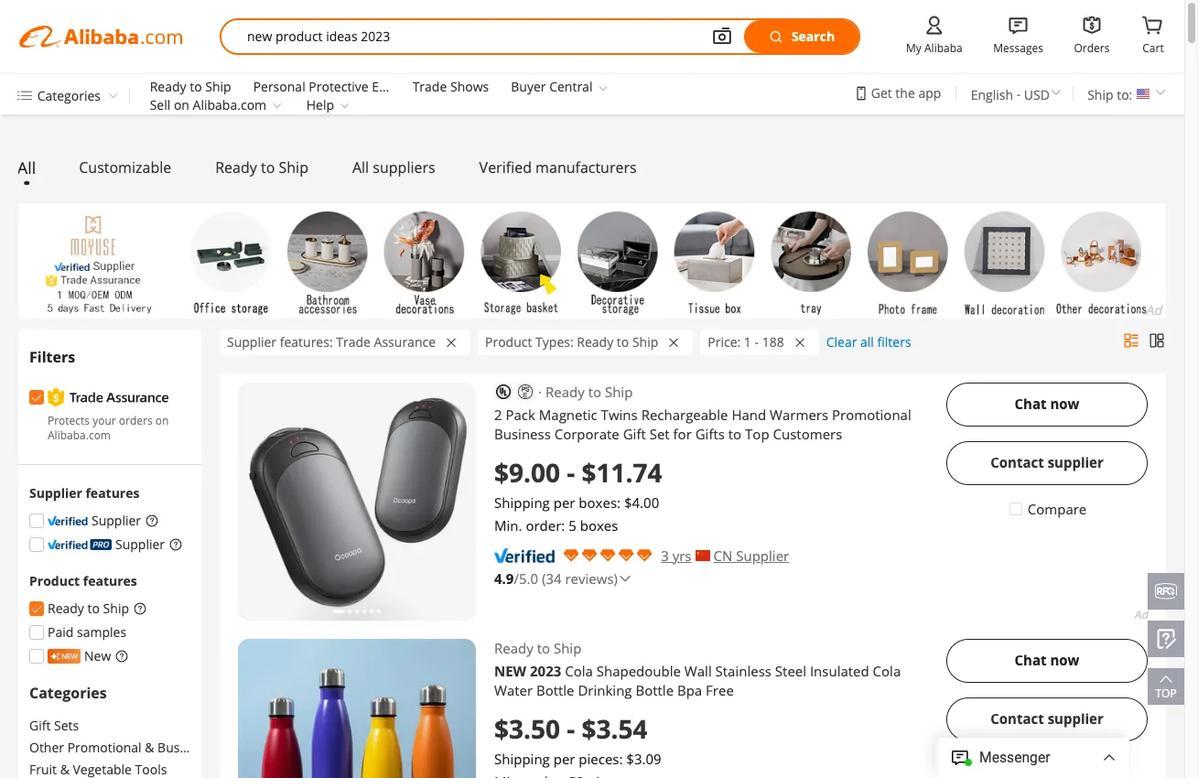 Task type: describe. For each thing, give the bounding box(es) containing it.
to up sell on alibaba.com on the top left of the page
[[190, 78, 202, 95]]

contact for $9.00 - $11.74
[[991, 453, 1045, 472]]

select image
[[30, 603, 43, 616]]

 link
[[1006, 12, 1032, 38]]

chat for $9.00 - $11.74
[[1015, 395, 1047, 413]]

price: 1 - 188
[[708, 333, 784, 350]]

corporate
[[555, 424, 620, 443]]


[[922, 12, 948, 38]]

2 supplier link from the top
[[29, 536, 165, 553]]

magnetic
[[539, 405, 598, 424]]

close image for supplier features: trade assurance
[[447, 336, 456, 349]]

compare link for $9.00 - $11.74
[[1008, 500, 1087, 519]]

order:
[[526, 516, 565, 534]]

arrow down image for help
[[338, 98, 352, 113]]

verified manufacturers link
[[479, 158, 637, 178]]

my alibaba link
[[907, 39, 963, 57]]

trade shows
[[413, 78, 489, 95]]

2 shipping from the top
[[494, 750, 550, 768]]

chat for $3.50 - $3.54
[[1015, 651, 1047, 669]]

ready to ship link for trade shows link
[[150, 78, 231, 95]]

promotional inside gift sets other promotional & business gifts fruit & vegetable tools
[[67, 739, 142, 756]]

0 vertical spatial alibaba.com
[[193, 96, 267, 113]]

samples
[[77, 623, 126, 641]]

stainless
[[716, 662, 772, 680]]

wall
[[685, 662, 712, 680]]

ready to ship up sell on alibaba.com on the top left of the page
[[150, 78, 231, 95]]

supplier for $3.50 - $3.54
[[1048, 710, 1104, 728]]

gift sets link
[[29, 717, 190, 734]]

2
[[494, 405, 502, 424]]

min.
[[494, 516, 522, 534]]

protects
[[48, 413, 90, 429]]

personal protective equipment
[[253, 78, 438, 95]]

verified manufacturers
[[479, 158, 637, 178]]

contact supplier for $3.50 - $3.54
[[991, 710, 1104, 728]]

all
[[861, 333, 874, 350]]

shows
[[450, 78, 489, 95]]

$3.09
[[627, 750, 662, 768]]

tools
[[135, 761, 167, 778]]

personal
[[253, 78, 306, 95]]

free
[[706, 681, 734, 699]]

top
[[1156, 686, 1177, 701]]

1 vertical spatial categories
[[29, 683, 107, 703]]

suppliers
[[373, 158, 436, 178]]

chat now for $3.50 - $3.54
[[1015, 651, 1080, 669]]

 search
[[768, 27, 835, 45]]

compare for $3.50 - $3.54
[[1028, 756, 1087, 774]]

business inside "2 pack magnetic twins rechargeable hand warmers promotional business corporate gift set for gifts to top customers"
[[494, 424, 551, 443]]

4.9 /5.0 (34 reviews)
[[494, 569, 618, 587]]

alibaba.com inside protects your orders on alibaba.com
[[48, 427, 111, 443]]

chat now link for $9.00 - $11.74
[[947, 382, 1148, 426]]

clear all filters link
[[827, 333, 912, 350]]

ready to ship up magnetic
[[546, 382, 633, 401]]

orders
[[119, 413, 153, 429]]

my
[[907, 40, 922, 56]]

contact for $3.50 - $3.54
[[991, 710, 1045, 728]]

 my alibaba
[[907, 12, 963, 56]]

new 2023
[[494, 662, 562, 680]]

cn image
[[696, 551, 710, 561]]

central
[[550, 78, 593, 95]]

paid samples link
[[29, 623, 126, 641]]

buyer central
[[511, 78, 593, 95]]

supplier down supplier features
[[92, 512, 141, 529]]

new
[[494, 662, 527, 680]]

cn supplier
[[714, 546, 789, 565]]

arrow down image left ship to:
[[1048, 84, 1065, 101]]

supplier down protects
[[29, 484, 82, 502]]


[[1080, 12, 1105, 38]]

arrow down image right flag us image
[[1153, 84, 1169, 101]]

product for product features
[[29, 572, 80, 590]]

arrow up image
[[1156, 668, 1178, 690]]

warmers
[[770, 405, 829, 424]]

help link
[[307, 96, 334, 113]]

1 supplier link from the top
[[29, 512, 141, 529]]

other promotional & business gifts link
[[29, 739, 241, 756]]

$3.50
[[494, 711, 560, 746]]


[[711, 25, 733, 47]]

insulated
[[810, 662, 870, 680]]

close image for price: 1 - 188
[[796, 336, 804, 349]]

sell on alibaba.com
[[150, 96, 267, 113]]

english
[[971, 86, 1014, 103]]

manufacturers
[[536, 158, 637, 178]]

to up the twins
[[588, 382, 602, 401]]

new product ideas 2023 text field
[[247, 20, 686, 53]]

cn
[[714, 546, 733, 565]]

 link
[[1141, 12, 1167, 38]]

your
[[93, 413, 116, 429]]

per inside $9.00 - $11.74 shipping per boxes: $4.00 min. order: 5 boxes
[[554, 493, 575, 511]]

to right types:
[[617, 333, 629, 350]]

ready to ship link for $9.00 - $11.74 link
[[494, 382, 929, 402]]

help
[[307, 96, 334, 113]]

reviews)
[[565, 569, 618, 587]]

app
[[919, 84, 942, 102]]

flag us image
[[1136, 87, 1151, 102]]

gifts inside "2 pack magnetic twins rechargeable hand warmers promotional business corporate gift set for gifts to top customers"
[[696, 424, 725, 443]]

$9.00
[[494, 455, 560, 489]]

water
[[494, 681, 533, 699]]

rechargeable
[[642, 405, 728, 424]]

ready up sell
[[150, 78, 186, 95]]

all suppliers
[[352, 158, 436, 178]]

buyer
[[511, 78, 546, 95]]

mail image
[[435, 661, 457, 683]]

shipping per pieces: $3.09
[[494, 750, 662, 768]]

- right 1
[[755, 333, 759, 350]]

get the app link
[[872, 84, 942, 102]]

trade shows link
[[413, 78, 489, 95]]

chat now link for $3.50 - $3.54
[[947, 639, 1148, 683]]

orders
[[1075, 40, 1110, 56]]

 orders
[[1075, 12, 1110, 56]]

$3.50 - $3.54 link
[[494, 711, 929, 746]]

ready to ship link up paid samples link
[[29, 600, 129, 617]]

compare for $9.00 - $11.74
[[1028, 500, 1087, 518]]

supplier features: trade assurance
[[227, 333, 436, 350]]

orders link
[[1075, 39, 1110, 57]]

types:
[[536, 333, 574, 350]]

- for usd
[[1017, 85, 1021, 102]]

new link
[[29, 647, 111, 665]]

ready up paid
[[48, 600, 84, 617]]

features for supplier features
[[86, 484, 140, 502]]

to up paid samples
[[88, 600, 100, 617]]

$11.74
[[582, 455, 662, 489]]

protects your orders on alibaba.com
[[48, 413, 169, 443]]

yrs
[[673, 546, 692, 565]]

supplier right the cn at the bottom right of page
[[736, 546, 789, 565]]

ready to ship link for $3.50 - $3.54 link in the bottom of the page
[[494, 639, 929, 658]]

price:
[[708, 333, 741, 350]]

(34
[[542, 569, 562, 587]]

chat now for $9.00 - $11.74
[[1015, 395, 1080, 413]]

business inside gift sets other promotional & business gifts fruit & vegetable tools
[[158, 739, 210, 756]]



Task type: locate. For each thing, give the bounding box(es) containing it.
gift inside "2 pack magnetic twins rechargeable hand warmers promotional business corporate gift set for gifts to top customers"
[[623, 424, 646, 443]]

1 vertical spatial promotional
[[67, 739, 142, 756]]

0 horizontal spatial all
[[17, 157, 36, 179]]

categories up 'sets'
[[29, 683, 107, 703]]

1 vertical spatial compare link
[[1008, 756, 1087, 775]]

supplier
[[1048, 453, 1104, 472], [1048, 710, 1104, 728]]

1 contact from the top
[[991, 453, 1045, 472]]

1 vertical spatial supplier
[[1048, 710, 1104, 728]]

0 vertical spatial supplier
[[1048, 453, 1104, 472]]

$9.00 - $11.74 link
[[494, 455, 929, 489]]

1 vertical spatial chat now
[[1015, 651, 1080, 669]]

1 compare link from the top
[[1008, 500, 1087, 519]]

category image
[[16, 84, 32, 106]]

1 horizontal spatial close image
[[670, 336, 679, 349]]

2 per from the top
[[554, 750, 575, 768]]

ready to ship up 2023
[[494, 639, 582, 657]]

promotional
[[832, 405, 912, 424], [67, 739, 142, 756]]

arrow down image for sell on alibaba.com
[[270, 98, 285, 113]]

0 vertical spatial business
[[494, 424, 551, 443]]

ready to ship link up sell on alibaba.com on the top left of the page
[[150, 78, 231, 95]]

1 chat now from the top
[[1015, 395, 1080, 413]]

1 vertical spatial product
[[29, 572, 80, 590]]

promotional up the customers
[[832, 405, 912, 424]]

ready right types:
[[577, 333, 614, 350]]

shapedouble
[[597, 662, 681, 680]]

arrow down image down personal
[[270, 98, 285, 113]]

close image
[[447, 336, 456, 349], [670, 336, 679, 349], [796, 336, 804, 349]]

product left types:
[[485, 333, 532, 350]]

0 vertical spatial chat now link
[[947, 382, 1148, 426]]

promotional inside "2 pack magnetic twins rechargeable hand warmers promotional business corporate gift set for gifts to top customers"
[[832, 405, 912, 424]]

filters
[[29, 347, 75, 367]]

0 horizontal spatial on
[[155, 413, 169, 429]]

gifts inside gift sets other promotional & business gifts fruit & vegetable tools
[[214, 739, 241, 756]]

0 vertical spatial contact supplier
[[991, 453, 1104, 472]]

0 vertical spatial promotional
[[832, 405, 912, 424]]

0 vertical spatial supplier link
[[29, 512, 141, 529]]

ready to ship link down personal
[[215, 158, 309, 178]]

1 vertical spatial trade
[[336, 333, 371, 350]]

gift up the other
[[29, 717, 51, 734]]

& right fruit
[[60, 761, 69, 778]]

0 vertical spatial &
[[145, 739, 154, 756]]

bpa
[[678, 681, 703, 699]]

0 horizontal spatial close image
[[447, 336, 456, 349]]

now for $3.50 - $3.54
[[1051, 651, 1080, 669]]

fruit & vegetable tools link
[[29, 761, 190, 778]]

contact
[[991, 453, 1045, 472], [991, 710, 1045, 728]]

0 horizontal spatial &
[[60, 761, 69, 778]]

product
[[485, 333, 532, 350], [29, 572, 80, 590]]

2 horizontal spatial close image
[[796, 336, 804, 349]]

1 close image from the left
[[447, 336, 456, 349]]

2 chat now link from the top
[[947, 639, 1148, 683]]

fruit
[[29, 761, 57, 778]]

all for all suppliers
[[352, 158, 369, 178]]

arrow down image for buyer central
[[596, 81, 611, 95]]

1 contact supplier from the top
[[991, 453, 1104, 472]]

5
[[569, 516, 577, 534]]

buyer central link
[[511, 78, 593, 95]]

ul image
[[496, 385, 511, 399]]

to inside "2 pack magnetic twins rechargeable hand warmers promotional business corporate gift set for gifts to top customers"
[[729, 424, 742, 443]]

bottle
[[537, 681, 575, 699], [636, 681, 674, 699]]

chat
[[1015, 395, 1047, 413], [1015, 651, 1047, 669]]

to:
[[1117, 86, 1133, 103]]

1 vertical spatial contact supplier
[[991, 710, 1104, 728]]

shipping inside $9.00 - $11.74 shipping per boxes: $4.00 min. order: 5 boxes
[[494, 493, 550, 511]]

- for $3.54
[[567, 711, 575, 746]]

categories left arrow down image
[[37, 87, 101, 104]]

1 vertical spatial supplier link
[[29, 536, 165, 553]]

supplier features
[[29, 484, 140, 502]]

trade right features:
[[336, 333, 371, 350]]

contact supplier link
[[947, 441, 1148, 485], [947, 697, 1148, 741]]

1 horizontal spatial gifts
[[696, 424, 725, 443]]

assurance
[[374, 333, 436, 350]]

search
[[792, 27, 835, 45]]

select image
[[30, 392, 43, 405]]

boxes:
[[579, 493, 621, 511]]

1 horizontal spatial trade
[[413, 78, 447, 95]]

2 supplier from the top
[[1048, 710, 1104, 728]]

0 vertical spatial ad
[[1146, 301, 1162, 318]]

& up tools
[[145, 739, 154, 756]]

$3.50 - $3.54
[[494, 711, 648, 746]]

product up select image
[[29, 572, 80, 590]]

1 vertical spatial features
[[83, 572, 137, 590]]

0 horizontal spatial alibaba.com
[[48, 427, 111, 443]]

trade
[[413, 78, 447, 95], [336, 333, 371, 350]]

0 vertical spatial on
[[174, 96, 189, 113]]

0 horizontal spatial product
[[29, 572, 80, 590]]

1 vertical spatial gifts
[[214, 739, 241, 756]]

$3.54
[[582, 711, 648, 746]]

2 contact from the top
[[991, 710, 1045, 728]]

supplier up product features
[[115, 536, 165, 553]]

1 vertical spatial contact supplier link
[[947, 697, 1148, 741]]

1 horizontal spatial alibaba.com
[[193, 96, 267, 113]]

shipping down $3.50
[[494, 750, 550, 768]]

product for product types: ready to ship
[[485, 333, 532, 350]]

1 horizontal spatial cola
[[873, 662, 901, 680]]

1 shipping from the top
[[494, 493, 550, 511]]

arrow down image
[[596, 81, 611, 95], [1048, 84, 1065, 101], [1153, 84, 1169, 101], [270, 98, 285, 113], [338, 98, 352, 113]]

cola up drinking
[[565, 662, 593, 680]]

1 vertical spatial alibaba.com
[[48, 427, 111, 443]]

1 compare from the top
[[1028, 500, 1087, 518]]

2 now from the top
[[1051, 651, 1080, 669]]

1 contact supplier link from the top
[[947, 441, 1148, 485]]

pieces:
[[579, 750, 623, 768]]

compare link for $3.50 - $3.54
[[1008, 756, 1087, 775]]

cola
[[565, 662, 593, 680], [873, 662, 901, 680]]

1 vertical spatial chat now link
[[947, 639, 1148, 683]]

1 chat now link from the top
[[947, 382, 1148, 426]]

2023
[[530, 662, 562, 680]]

0 vertical spatial chat now
[[1015, 395, 1080, 413]]

1 bottle from the left
[[537, 681, 575, 699]]

1 now from the top
[[1051, 395, 1080, 413]]

0 vertical spatial chat
[[1015, 395, 1047, 413]]

$4.00
[[624, 493, 660, 511]]

1 vertical spatial ad
[[1135, 607, 1148, 622]]

1
[[744, 333, 752, 350]]

all for all
[[17, 157, 36, 179]]

0 vertical spatial features
[[86, 484, 140, 502]]

alibaba.com down personal
[[193, 96, 267, 113]]

business up tools
[[158, 739, 210, 756]]

business
[[494, 424, 551, 443], [158, 739, 210, 756]]

features down protects your orders on alibaba.com
[[86, 484, 140, 502]]

0 vertical spatial contact supplier link
[[947, 441, 1148, 485]]

2 bottle from the left
[[636, 681, 674, 699]]

contact supplier link for $3.50 - $3.54
[[947, 697, 1148, 741]]

0 horizontal spatial gifts
[[214, 739, 241, 756]]

3
[[661, 546, 669, 565]]

close image for product types: ready to ship
[[670, 336, 679, 349]]

contact supplier for $9.00 - $11.74
[[991, 453, 1104, 472]]

ready to ship link up wall
[[494, 639, 929, 658]]

2 contact supplier link from the top
[[947, 697, 1148, 741]]

0 vertical spatial compare link
[[1008, 500, 1087, 519]]

0 vertical spatial now
[[1051, 395, 1080, 413]]

0 horizontal spatial cola
[[565, 662, 593, 680]]

all down category icon
[[17, 157, 36, 179]]

1 vertical spatial now
[[1051, 651, 1080, 669]]

all link
[[17, 157, 36, 179]]

messages
[[994, 40, 1044, 56]]


[[1006, 12, 1032, 38]]

twins
[[601, 405, 638, 424]]

2 pack magnetic twins rechargeable hand warmers promotional business corporate gift set for gifts to top customers
[[494, 405, 912, 443]]

supplier link
[[29, 512, 141, 529], [29, 536, 165, 553]]

cart link
[[1143, 39, 1164, 56]]

protective
[[309, 78, 369, 95]]

- inside english - usd
[[1017, 85, 1021, 102]]

personal protective equipment link
[[253, 78, 438, 95]]

to left top
[[729, 424, 742, 443]]

bottle down 2023
[[537, 681, 575, 699]]

trade left shows on the left of the page
[[413, 78, 447, 95]]

0 vertical spatial product
[[485, 333, 532, 350]]

per up 5
[[554, 493, 575, 511]]

 cart
[[1141, 12, 1167, 56]]

2 pack magnetic twins rechargeable hand warmers promotional business corporate gift set for gifts to top customers link
[[494, 405, 912, 443]]

the
[[896, 84, 915, 102]]

- left usd
[[1017, 85, 1021, 102]]

1 vertical spatial compare
[[1028, 756, 1087, 774]]

1 horizontal spatial promotional
[[832, 405, 912, 424]]

alibaba
[[925, 40, 963, 56]]

supplier for $9.00 - $11.74
[[1048, 453, 1104, 472]]

promotional up the vegetable
[[67, 739, 142, 756]]

ready down sell on alibaba.com on the top left of the page
[[215, 158, 257, 178]]

ready up new at bottom left
[[494, 639, 534, 657]]

1 vertical spatial gift
[[29, 717, 51, 734]]

1 horizontal spatial product
[[485, 333, 532, 350]]

- up 'shipping per pieces: $3.09'
[[567, 711, 575, 746]]

1 horizontal spatial &
[[145, 739, 154, 756]]

0 horizontal spatial trade
[[336, 333, 371, 350]]

0 horizontal spatial gift
[[29, 717, 51, 734]]

gift inside gift sets other promotional & business gifts fruit & vegetable tools
[[29, 717, 51, 734]]

2 compare link from the top
[[1008, 756, 1087, 775]]

arrow down image down personal protective equipment link
[[338, 98, 352, 113]]

0 vertical spatial shipping
[[494, 493, 550, 511]]

arrow down image
[[104, 88, 119, 103]]

1 vertical spatial shipping
[[494, 750, 550, 768]]

2 compare from the top
[[1028, 756, 1087, 774]]

- inside $9.00 - $11.74 shipping per boxes: $4.00 min. order: 5 boxes
[[567, 455, 575, 489]]

to down personal
[[261, 158, 275, 178]]

1 supplier from the top
[[1048, 453, 1104, 472]]

get
[[872, 84, 893, 102]]

1 per from the top
[[554, 493, 575, 511]]

- down corporate
[[567, 455, 575, 489]]

0 vertical spatial per
[[554, 493, 575, 511]]

all suppliers link
[[352, 158, 436, 178]]

supplier
[[227, 333, 277, 350], [29, 484, 82, 502], [92, 512, 141, 529], [115, 536, 165, 553], [736, 546, 789, 565]]

supplier left features:
[[227, 333, 277, 350]]

close image left 'price:'
[[670, 336, 679, 349]]

all left suppliers
[[352, 158, 369, 178]]

2 close image from the left
[[670, 336, 679, 349]]

1 vertical spatial per
[[554, 750, 575, 768]]

features
[[86, 484, 140, 502], [83, 572, 137, 590]]

bottle down shapedouble
[[636, 681, 674, 699]]

cart
[[1143, 40, 1164, 56]]

0 vertical spatial trade
[[413, 78, 447, 95]]

3 close image from the left
[[796, 336, 804, 349]]

features for product features
[[83, 572, 137, 590]]

steel
[[775, 662, 807, 680]]

ready up magnetic
[[546, 382, 585, 401]]

1 vertical spatial chat
[[1015, 651, 1047, 669]]

1 vertical spatial business
[[158, 739, 210, 756]]

on inside protects your orders on alibaba.com
[[155, 413, 169, 429]]

0 vertical spatial compare
[[1028, 500, 1087, 518]]

business down pack on the bottom left of the page
[[494, 424, 551, 443]]

mail image
[[435, 405, 457, 427]]

paid samples
[[48, 623, 126, 641]]

now for $9.00 - $11.74
[[1051, 395, 1080, 413]]

clear
[[827, 333, 857, 350]]

4.9
[[494, 569, 514, 587]]

1 horizontal spatial gift
[[623, 424, 646, 443]]

english - usd
[[971, 85, 1050, 103]]

filters
[[878, 333, 912, 350]]

ready to ship up paid samples
[[48, 600, 129, 617]]

pack
[[506, 405, 536, 424]]

top
[[745, 424, 770, 443]]

messages link
[[994, 39, 1044, 57]]

to up 2023
[[537, 639, 550, 657]]

0 vertical spatial gifts
[[696, 424, 725, 443]]

1 horizontal spatial on
[[174, 96, 189, 113]]

sets
[[54, 717, 79, 734]]

clear all filters
[[827, 333, 912, 350]]

ad
[[1146, 301, 1162, 318], [1135, 607, 1148, 622]]

2 chat from the top
[[1015, 651, 1047, 669]]

1 vertical spatial &
[[60, 761, 69, 778]]

drinking
[[578, 681, 632, 699]]

pse image
[[518, 385, 533, 399]]

arrow down image right central
[[596, 81, 611, 95]]

1 vertical spatial on
[[155, 413, 169, 429]]

 link
[[1080, 12, 1105, 38]]

supplier link down supplier features
[[29, 512, 141, 529]]

0 horizontal spatial business
[[158, 739, 210, 756]]

ship to:
[[1088, 86, 1133, 103]]

$9.00 - $11.74 shipping per boxes: $4.00 min. order: 5 boxes
[[494, 455, 662, 534]]

per down $3.50 - $3.54
[[554, 750, 575, 768]]

features up samples
[[83, 572, 137, 590]]

0 horizontal spatial promotional
[[67, 739, 142, 756]]

close image right 188
[[796, 336, 804, 349]]

0 horizontal spatial bottle
[[537, 681, 575, 699]]

/5.0
[[514, 569, 538, 587]]

0 vertical spatial categories
[[37, 87, 101, 104]]

shipping per pieces: $3.09 link
[[494, 750, 929, 778]]

1 cola from the left
[[565, 662, 593, 680]]

gift down the twins
[[623, 424, 646, 443]]

supplier link up product features
[[29, 536, 165, 553]]

2 contact supplier from the top
[[991, 710, 1104, 728]]

contact supplier link for $9.00 - $11.74
[[947, 441, 1148, 485]]

1 horizontal spatial business
[[494, 424, 551, 443]]

cola right insulated
[[873, 662, 901, 680]]

cola shapedouble wall stainless steel insulated cola water bottle drinking bottle bpa free
[[494, 662, 901, 699]]

0 vertical spatial contact
[[991, 453, 1045, 472]]

on right sell
[[174, 96, 189, 113]]

1 horizontal spatial bottle
[[636, 681, 674, 699]]

ready to ship link up 2 pack magnetic twins rechargeable hand warmers promotional business corporate gift set for gifts to top customers link
[[494, 382, 929, 402]]

1 horizontal spatial all
[[352, 158, 369, 178]]

1 chat from the top
[[1015, 395, 1047, 413]]

new
[[84, 647, 111, 665]]

alibaba.com left the orders at left
[[48, 427, 111, 443]]

-
[[1017, 85, 1021, 102], [755, 333, 759, 350], [567, 455, 575, 489], [567, 711, 575, 746]]

on right the orders at left
[[155, 413, 169, 429]]

shipping up min.
[[494, 493, 550, 511]]

paid
[[48, 623, 74, 641]]

- for $11.74
[[567, 455, 575, 489]]

0 vertical spatial gift
[[623, 424, 646, 443]]

2 cola from the left
[[873, 662, 901, 680]]

features:
[[280, 333, 333, 350]]

close image right assurance
[[447, 336, 456, 349]]

gift
[[623, 424, 646, 443], [29, 717, 51, 734]]

other
[[29, 739, 64, 756]]

ready to ship down personal
[[215, 158, 309, 178]]

188
[[762, 333, 784, 350]]

2 chat now from the top
[[1015, 651, 1080, 669]]

1 vertical spatial contact
[[991, 710, 1045, 728]]



Task type: vqa. For each thing, say whether or not it's contained in the screenshot.
Vegetable
yes



